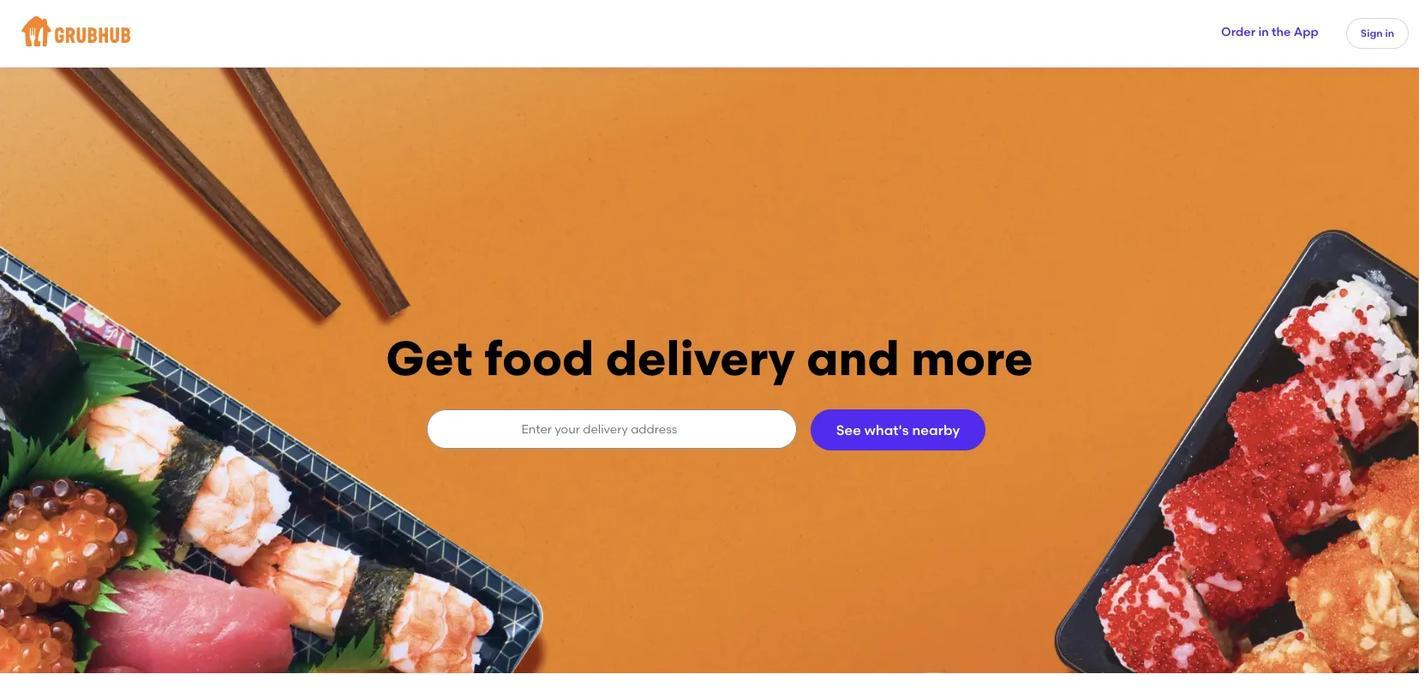 Task type: vqa. For each thing, say whether or not it's contained in the screenshot.
in corresponding to Sign
yes



Task type: locate. For each thing, give the bounding box(es) containing it.
more
[[911, 330, 1033, 387]]

sign in button
[[1346, 18, 1409, 49]]

in left the
[[1259, 24, 1269, 39]]

in inside button
[[1386, 27, 1395, 39]]

what's
[[865, 422, 909, 438]]

in for sign
[[1386, 27, 1395, 39]]

in right sign
[[1386, 27, 1395, 39]]

sign
[[1361, 27, 1383, 39]]

in for order
[[1259, 24, 1269, 39]]

in
[[1259, 24, 1269, 39], [1386, 27, 1395, 39]]

Search Address search field
[[427, 411, 795, 448]]

0 horizontal spatial in
[[1259, 24, 1269, 39]]

food
[[484, 330, 594, 387]]

see what's nearby button
[[811, 410, 986, 451]]

the
[[1272, 24, 1291, 39]]

1 horizontal spatial in
[[1386, 27, 1395, 39]]

nearby
[[913, 422, 960, 438]]

get
[[386, 330, 473, 387]]

burger and fries delivery image
[[0, 67, 1419, 675]]



Task type: describe. For each thing, give the bounding box(es) containing it.
order in the app
[[1222, 24, 1319, 39]]

order
[[1222, 24, 1256, 39]]

see what's nearby
[[836, 422, 960, 438]]

and
[[807, 330, 900, 387]]

delivery
[[606, 330, 795, 387]]

order in the app link
[[1222, 24, 1319, 40]]

see
[[836, 422, 861, 438]]

get food delivery and more
[[386, 330, 1033, 387]]

main navigation navigation
[[0, 0, 1419, 67]]

sign in
[[1361, 27, 1395, 39]]

app
[[1294, 24, 1319, 39]]



